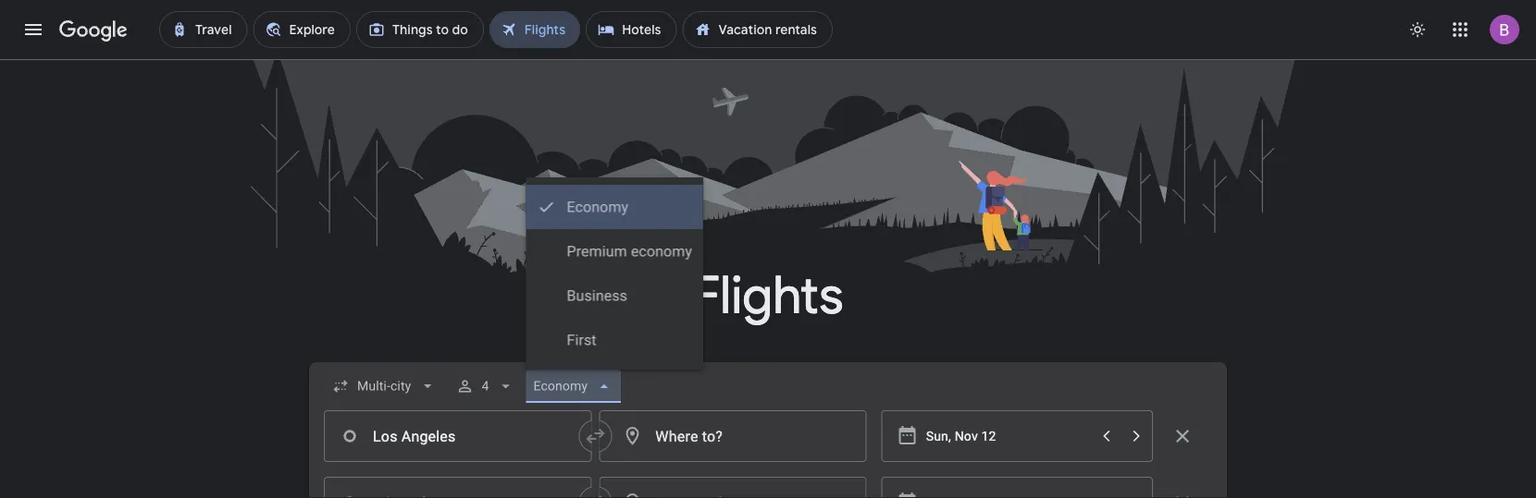 Task type: locate. For each thing, give the bounding box(es) containing it.
Departure text field
[[926, 412, 1090, 462], [926, 478, 1090, 499]]

remove flight from los angeles on sun, nov 12 image
[[1172, 426, 1194, 448]]

4 button
[[448, 365, 522, 409]]

2 departure text field from the top
[[926, 478, 1090, 499]]

option
[[526, 185, 703, 230], [526, 230, 703, 274], [526, 274, 703, 318], [526, 318, 703, 363]]

0 vertical spatial departure text field
[[926, 412, 1090, 462]]

None text field
[[324, 411, 592, 463]]

1 departure text field from the top
[[926, 412, 1090, 462]]

1 vertical spatial departure text field
[[926, 478, 1090, 499]]

change appearance image
[[1396, 7, 1440, 52]]

Flight search field
[[294, 178, 1242, 499]]

None field
[[324, 370, 445, 403], [526, 370, 621, 403], [324, 370, 445, 403], [526, 370, 621, 403]]

select your preferred seating class. list box
[[526, 178, 703, 370]]



Task type: describe. For each thing, give the bounding box(es) containing it.
4 option from the top
[[526, 318, 703, 363]]

flights
[[693, 263, 843, 329]]

remove flight to los angeles on thu, nov 16 image
[[1172, 492, 1194, 499]]

departure text field for remove flight from los angeles on sun, nov 12 "icon"
[[926, 412, 1090, 462]]

departure text field for remove flight to los angeles on thu, nov 16 icon
[[926, 478, 1090, 499]]

4
[[482, 379, 489, 394]]

Where to? text field
[[599, 411, 867, 463]]

main menu image
[[22, 19, 44, 41]]

3 option from the top
[[526, 274, 703, 318]]

2 option from the top
[[526, 230, 703, 274]]

1 option from the top
[[526, 185, 703, 230]]



Task type: vqa. For each thing, say whether or not it's contained in the screenshot.
Select your preferred seating class. list box
yes



